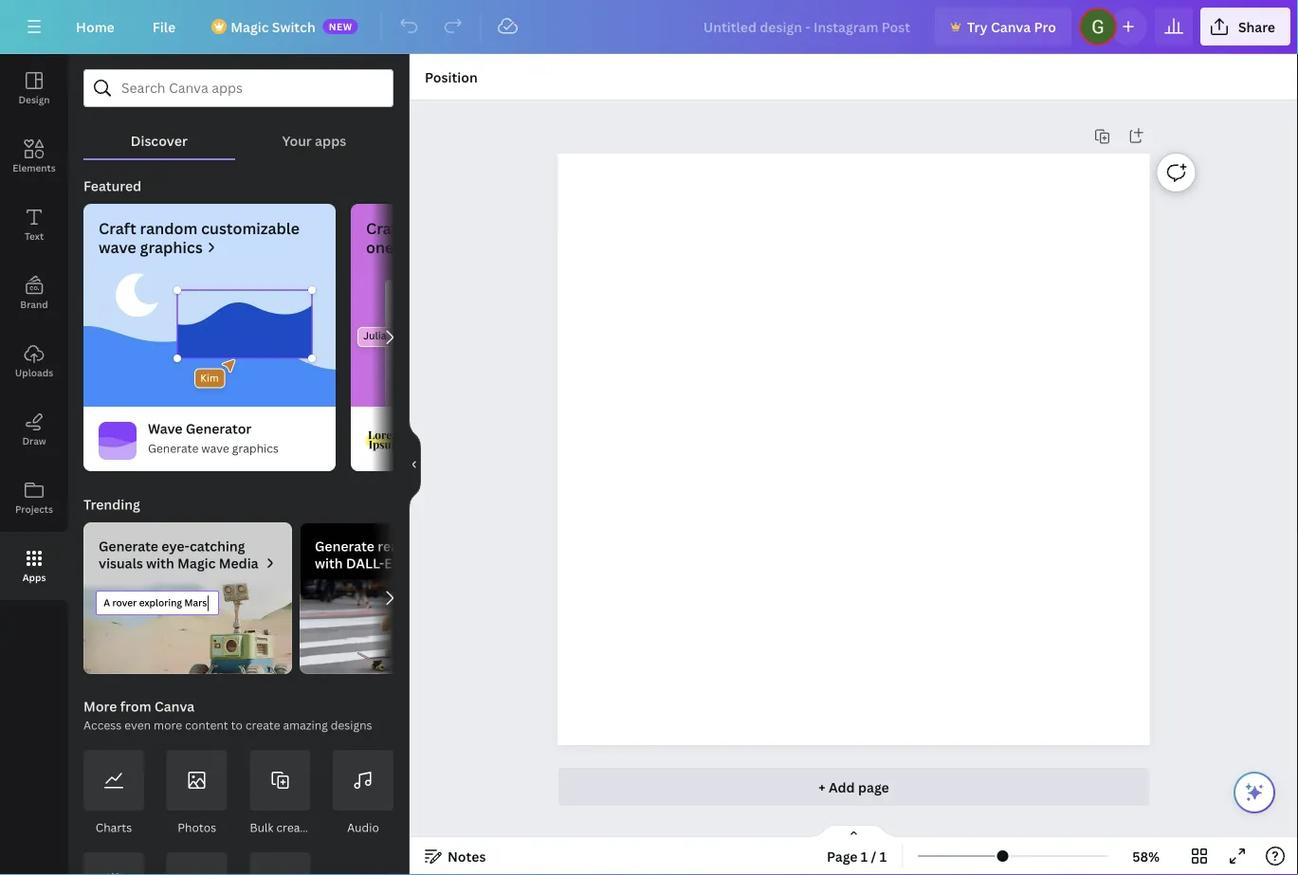 Task type: describe. For each thing, give the bounding box(es) containing it.
more
[[154, 717, 182, 733]]

main menu bar
[[0, 0, 1298, 54]]

a
[[465, 237, 473, 257]]

craft for wave
[[99, 218, 136, 238]]

generator
[[186, 420, 252, 438]]

graphics for generator
[[232, 440, 279, 456]]

from
[[120, 697, 151, 715]]

draw button
[[0, 395, 68, 464]]

your apps button
[[235, 107, 394, 158]]

apps
[[315, 131, 346, 149]]

create inside "more from canva access even more content to create amazing designs"
[[245, 717, 280, 733]]

+ add page button
[[558, 768, 1150, 806]]

beautiful
[[407, 218, 474, 238]]

try canva pro
[[967, 18, 1056, 36]]

page
[[858, 778, 889, 796]]

try canva pro button
[[935, 8, 1071, 46]]

visuals
[[99, 554, 143, 572]]

show pages image
[[808, 824, 899, 839]]

craft random customizable wave graphics
[[99, 218, 300, 257]]

graphics for random
[[140, 237, 203, 257]]

your apps
[[282, 131, 346, 149]]

notes
[[448, 847, 486, 865]]

generate for with
[[315, 537, 375, 555]]

brand button
[[0, 259, 68, 327]]

elements
[[13, 161, 56, 174]]

bulk create
[[250, 820, 311, 835]]

realistic
[[378, 537, 429, 555]]

pro
[[1034, 18, 1056, 36]]

charts
[[96, 820, 132, 835]]

an ai-generated picture of a brown teddy bear riding a skateboard on a pedestrian crossing. image
[[300, 579, 508, 674]]

magic inside main menu bar
[[231, 18, 269, 36]]

position
[[425, 68, 478, 86]]

ipsum
[[397, 237, 443, 257]]

one
[[366, 237, 394, 257]]

1 vertical spatial wave generator image
[[99, 422, 137, 460]]

more
[[83, 697, 117, 715]]

uploads button
[[0, 327, 68, 395]]

craft for one
[[366, 218, 404, 238]]

to
[[231, 717, 243, 733]]

home
[[76, 18, 115, 36]]

brand
[[20, 298, 48, 311]]

generate inside the wave generator generate wave graphics
[[148, 440, 199, 456]]

eye-
[[161, 537, 190, 555]]

file button
[[137, 8, 191, 46]]

add
[[829, 778, 855, 796]]

craft beautiful nonsense, one ipsum at a time button
[[343, 204, 603, 471]]

projects button
[[0, 464, 68, 532]]

share button
[[1200, 8, 1291, 46]]

nonsense,
[[478, 218, 553, 238]]

wave for generator
[[201, 440, 229, 456]]

share
[[1238, 18, 1275, 36]]

projects
[[15, 503, 53, 515]]

customizable
[[201, 218, 300, 238]]

apps button
[[0, 532, 68, 600]]

lorem ipsum image
[[366, 422, 404, 460]]

craft beautiful nonsense, one ipsum at a time
[[366, 218, 553, 257]]

designs
[[331, 717, 372, 733]]

+
[[819, 778, 826, 796]]

generate for visuals
[[99, 537, 158, 555]]



Task type: locate. For each thing, give the bounding box(es) containing it.
1 horizontal spatial graphics
[[232, 440, 279, 456]]

generate
[[148, 440, 199, 456], [99, 537, 158, 555], [315, 537, 375, 555]]

wave generator generate wave graphics
[[148, 420, 279, 456]]

canva assistant image
[[1243, 781, 1266, 804]]

1 vertical spatial wave
[[201, 440, 229, 456]]

new
[[329, 20, 353, 33]]

wave
[[148, 420, 183, 438]]

generate down wave
[[148, 440, 199, 456]]

1 horizontal spatial magic
[[231, 18, 269, 36]]

1 vertical spatial canva
[[154, 697, 195, 715]]

canva
[[991, 18, 1031, 36], [154, 697, 195, 715]]

audio
[[347, 820, 379, 835]]

draw
[[22, 434, 46, 447]]

with left dall-
[[315, 554, 343, 572]]

graphics down featured
[[140, 237, 203, 257]]

0 vertical spatial wave
[[99, 237, 136, 257]]

with inside generate realistic images with dall-e
[[315, 554, 343, 572]]

1 horizontal spatial craft
[[366, 218, 404, 238]]

generate inside generate realistic images with dall-e
[[315, 537, 375, 555]]

create right the to
[[245, 717, 280, 733]]

canva inside button
[[991, 18, 1031, 36]]

wave inside craft random customizable wave graphics
[[99, 237, 136, 257]]

magic left media at the bottom of page
[[177, 554, 216, 572]]

wave left random
[[99, 237, 136, 257]]

discover
[[131, 131, 188, 149]]

elements button
[[0, 122, 68, 191]]

text button
[[0, 191, 68, 259]]

magic switch
[[231, 18, 315, 36]]

even
[[124, 717, 151, 733]]

0 horizontal spatial wave
[[99, 237, 136, 257]]

generate down trending
[[99, 537, 158, 555]]

1 horizontal spatial wave
[[201, 440, 229, 456]]

wave
[[99, 237, 136, 257], [201, 440, 229, 456]]

catching
[[190, 537, 245, 555]]

craft inside 'craft beautiful nonsense, one ipsum at a time'
[[366, 218, 404, 238]]

2 with from the left
[[315, 554, 343, 572]]

with
[[146, 554, 174, 572], [315, 554, 343, 572]]

more from canva access even more content to create amazing designs
[[83, 697, 372, 733]]

create inside more from canva element
[[276, 820, 311, 835]]

text
[[25, 229, 44, 242]]

graphics
[[140, 237, 203, 257], [232, 440, 279, 456]]

0 horizontal spatial canva
[[154, 697, 195, 715]]

apps
[[22, 571, 46, 584]]

0 horizontal spatial graphics
[[140, 237, 203, 257]]

0 vertical spatial graphics
[[140, 237, 203, 257]]

lorem ipsum image
[[351, 272, 603, 407]]

1 vertical spatial graphics
[[232, 440, 279, 456]]

Design title text field
[[688, 8, 927, 46]]

wave inside the wave generator generate wave graphics
[[201, 440, 229, 456]]

side panel tab list
[[0, 54, 68, 600]]

canva right try on the top of page
[[991, 18, 1031, 36]]

1 craft from the left
[[99, 218, 136, 238]]

position button
[[417, 62, 485, 92]]

page 1 / 1
[[827, 847, 887, 865]]

0 horizontal spatial with
[[146, 554, 174, 572]]

1 with from the left
[[146, 554, 174, 572]]

0 horizontal spatial magic
[[177, 554, 216, 572]]

design
[[18, 93, 50, 106]]

create
[[245, 717, 280, 733], [276, 820, 311, 835]]

wave generator image left wave
[[99, 422, 137, 460]]

trending
[[83, 495, 140, 513]]

file
[[152, 18, 176, 36]]

canva up more
[[154, 697, 195, 715]]

media
[[219, 554, 258, 572]]

1 horizontal spatial with
[[315, 554, 343, 572]]

1 left /
[[861, 847, 868, 865]]

58% button
[[1115, 841, 1177, 871]]

craft inside craft random customizable wave graphics
[[99, 218, 136, 238]]

generate inside generate eye-catching visuals with magic media
[[99, 537, 158, 555]]

dall-
[[346, 554, 384, 572]]

uploads
[[15, 366, 53, 379]]

random
[[140, 218, 198, 238]]

2 craft from the left
[[366, 218, 404, 238]]

wave generator image up generator
[[83, 272, 336, 407]]

amazing
[[283, 717, 328, 733]]

graphics inside the wave generator generate wave graphics
[[232, 440, 279, 456]]

with inside generate eye-catching visuals with magic media
[[146, 554, 174, 572]]

photos
[[178, 820, 216, 835]]

images
[[433, 537, 478, 555]]

Search Canva apps search field
[[121, 70, 356, 106]]

with right visuals
[[146, 554, 174, 572]]

access
[[83, 717, 122, 733]]

magic inside generate eye-catching visuals with magic media
[[177, 554, 216, 572]]

discover button
[[83, 107, 235, 158]]

craft
[[99, 218, 136, 238], [366, 218, 404, 238]]

1 vertical spatial create
[[276, 820, 311, 835]]

featured
[[83, 177, 141, 195]]

+ add page
[[819, 778, 889, 796]]

bulk
[[250, 820, 274, 835]]

wave down generator
[[201, 440, 229, 456]]

generate left e
[[315, 537, 375, 555]]

1 horizontal spatial 1
[[880, 847, 887, 865]]

wave generator image
[[83, 272, 336, 407], [99, 422, 137, 460]]

graphics inside craft random customizable wave graphics
[[140, 237, 203, 257]]

/
[[871, 847, 876, 865]]

try
[[967, 18, 988, 36]]

at
[[446, 237, 461, 257]]

page
[[827, 847, 858, 865]]

notes button
[[417, 841, 494, 871]]

switch
[[272, 18, 315, 36]]

graphics down generator
[[232, 440, 279, 456]]

1 vertical spatial magic
[[177, 554, 216, 572]]

textbox with the sentence, 'a rover exploring mars' over an image of a rover exploring mars image
[[83, 579, 292, 674]]

e
[[384, 554, 392, 572]]

generate realistic images with dall-e
[[315, 537, 478, 572]]

hide image
[[409, 419, 421, 510]]

0 vertical spatial canva
[[991, 18, 1031, 36]]

0 vertical spatial create
[[245, 717, 280, 733]]

1 1 from the left
[[861, 847, 868, 865]]

0 vertical spatial wave generator image
[[83, 272, 336, 407]]

design button
[[0, 54, 68, 122]]

1
[[861, 847, 868, 865], [880, 847, 887, 865]]

0 horizontal spatial craft
[[99, 218, 136, 238]]

2 1 from the left
[[880, 847, 887, 865]]

canva inside "more from canva access even more content to create amazing designs"
[[154, 697, 195, 715]]

more from canva element
[[83, 750, 394, 875]]

generate eye-catching visuals with magic media
[[99, 537, 258, 572]]

0 horizontal spatial 1
[[861, 847, 868, 865]]

magic left switch
[[231, 18, 269, 36]]

0 vertical spatial magic
[[231, 18, 269, 36]]

create right bulk
[[276, 820, 311, 835]]

time
[[477, 237, 510, 257]]

1 horizontal spatial canva
[[991, 18, 1031, 36]]

magic
[[231, 18, 269, 36], [177, 554, 216, 572]]

your
[[282, 131, 312, 149]]

content
[[185, 717, 228, 733]]

1 right /
[[880, 847, 887, 865]]

home link
[[61, 8, 130, 46]]

craft left beautiful
[[366, 218, 404, 238]]

58%
[[1132, 847, 1160, 865]]

craft down featured
[[99, 218, 136, 238]]

wave for random
[[99, 237, 136, 257]]



Task type: vqa. For each thing, say whether or not it's contained in the screenshot.
Position
yes



